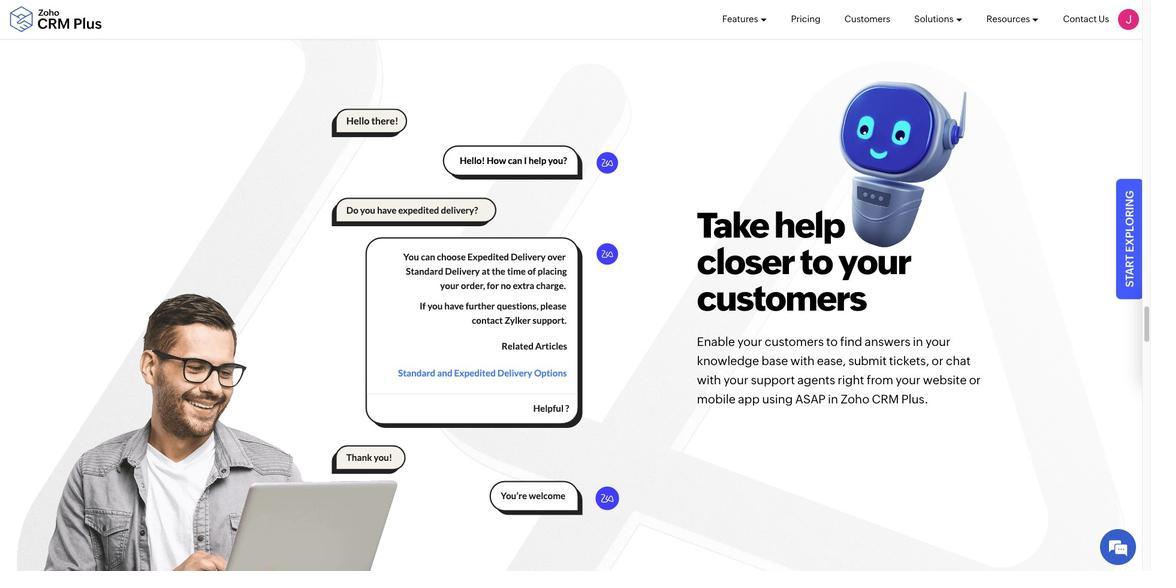 Task type: describe. For each thing, give the bounding box(es) containing it.
customers link
[[845, 0, 890, 38]]

0 horizontal spatial or
[[932, 354, 943, 368]]

start
[[1123, 255, 1136, 288]]

zoho
[[841, 393, 869, 406]]

to for customers
[[826, 335, 838, 349]]

resources link
[[987, 0, 1039, 38]]

james peterson image
[[1118, 9, 1139, 30]]

mobile
[[697, 393, 736, 406]]

using
[[762, 393, 793, 406]]

zia on your website can answer customer queries from your knowledge base image
[[331, 109, 619, 516]]

take help closer to your customers
[[697, 206, 911, 319]]

us
[[1099, 14, 1109, 24]]

0 vertical spatial in
[[913, 335, 923, 349]]

help
[[774, 206, 845, 246]]

take
[[697, 206, 769, 246]]

right
[[838, 373, 864, 387]]

app
[[738, 393, 760, 406]]

solutions link
[[914, 0, 963, 38]]

enable
[[697, 335, 735, 349]]

solutions
[[914, 14, 954, 24]]

submit
[[848, 354, 887, 368]]

pricing link
[[791, 0, 821, 38]]

exploring
[[1123, 191, 1136, 253]]

customers inside take help closer to your customers
[[697, 279, 866, 319]]

1 horizontal spatial or
[[969, 373, 981, 387]]

crm
[[872, 393, 899, 406]]

ease,
[[817, 354, 846, 368]]

find
[[840, 335, 862, 349]]

1 vertical spatial in
[[828, 393, 838, 406]]



Task type: locate. For each thing, give the bounding box(es) containing it.
closer
[[697, 242, 795, 282]]

customers
[[697, 279, 866, 319], [765, 335, 824, 349]]

or
[[932, 354, 943, 368], [969, 373, 981, 387]]

0 horizontal spatial in
[[828, 393, 838, 406]]

zoho crmplus logo image
[[9, 6, 102, 33]]

to inside enable your customers to find answers in your knowledge base with ease, submit tickets, or chat with your support agents right from your website or mobile app using asap in zoho crm plus.
[[826, 335, 838, 349]]

in up tickets,
[[913, 335, 923, 349]]

plus.
[[901, 393, 928, 406]]

website
[[923, 373, 967, 387]]

1 horizontal spatial with
[[790, 354, 815, 368]]

in
[[913, 335, 923, 349], [828, 393, 838, 406]]

base
[[762, 354, 788, 368]]

tickets,
[[889, 354, 929, 368]]

contact
[[1063, 14, 1097, 24]]

or down chat
[[969, 373, 981, 387]]

1 horizontal spatial in
[[913, 335, 923, 349]]

from
[[867, 373, 893, 387]]

chat
[[946, 354, 971, 368]]

enable your customers to find answers in your knowledge base with ease, submit tickets, or chat with your support agents right from your website or mobile app using asap in zoho crm plus.
[[697, 335, 981, 406]]

start exploring
[[1123, 191, 1136, 288]]

0 vertical spatial with
[[790, 354, 815, 368]]

resources
[[987, 14, 1030, 24]]

to for closer
[[800, 242, 833, 282]]

asap
[[795, 393, 826, 406]]

1 vertical spatial to
[[826, 335, 838, 349]]

agents
[[797, 373, 835, 387]]

pricing
[[791, 14, 821, 24]]

in left the zoho
[[828, 393, 838, 406]]

0 vertical spatial to
[[800, 242, 833, 282]]

answers
[[865, 335, 911, 349]]

1 vertical spatial or
[[969, 373, 981, 387]]

with up mobile
[[697, 373, 721, 387]]

to inside take help closer to your customers
[[800, 242, 833, 282]]

1 vertical spatial with
[[697, 373, 721, 387]]

contact us link
[[1063, 0, 1109, 38]]

to
[[800, 242, 833, 282], [826, 335, 838, 349]]

features
[[722, 14, 758, 24]]

with
[[790, 354, 815, 368], [697, 373, 721, 387]]

knowledge
[[697, 354, 759, 368]]

with up agents
[[790, 354, 815, 368]]

customers
[[845, 14, 890, 24]]

features link
[[722, 0, 767, 38]]

or up website
[[932, 354, 943, 368]]

0 vertical spatial or
[[932, 354, 943, 368]]

customers inside enable your customers to find answers in your knowledge base with ease, submit tickets, or chat with your support agents right from your website or mobile app using asap in zoho crm plus.
[[765, 335, 824, 349]]

support
[[751, 373, 795, 387]]

your
[[838, 242, 911, 282], [737, 335, 762, 349], [926, 335, 951, 349], [724, 373, 748, 387], [896, 373, 921, 387]]

0 horizontal spatial with
[[697, 373, 721, 387]]

0 vertical spatial customers
[[697, 279, 866, 319]]

your inside take help closer to your customers
[[838, 242, 911, 282]]

1 vertical spatial customers
[[765, 335, 824, 349]]

contact us
[[1063, 14, 1109, 24]]



Task type: vqa. For each thing, say whether or not it's contained in the screenshot.
Website
yes



